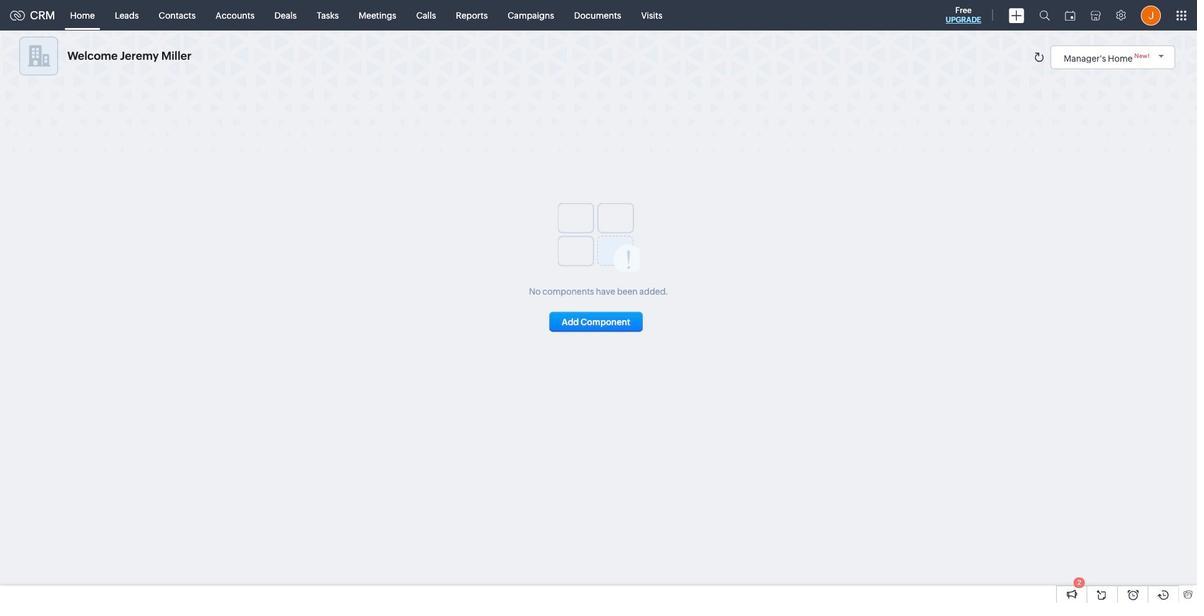 Task type: describe. For each thing, give the bounding box(es) containing it.
search element
[[1032, 0, 1058, 31]]

search image
[[1040, 10, 1051, 21]]

logo image
[[10, 10, 25, 20]]

create menu image
[[1009, 8, 1025, 23]]



Task type: locate. For each thing, give the bounding box(es) containing it.
calendar image
[[1066, 10, 1076, 20]]

create menu element
[[1002, 0, 1032, 30]]

profile image
[[1142, 5, 1162, 25]]

profile element
[[1134, 0, 1169, 30]]



Task type: vqa. For each thing, say whether or not it's contained in the screenshot.
SEARCH element
yes



